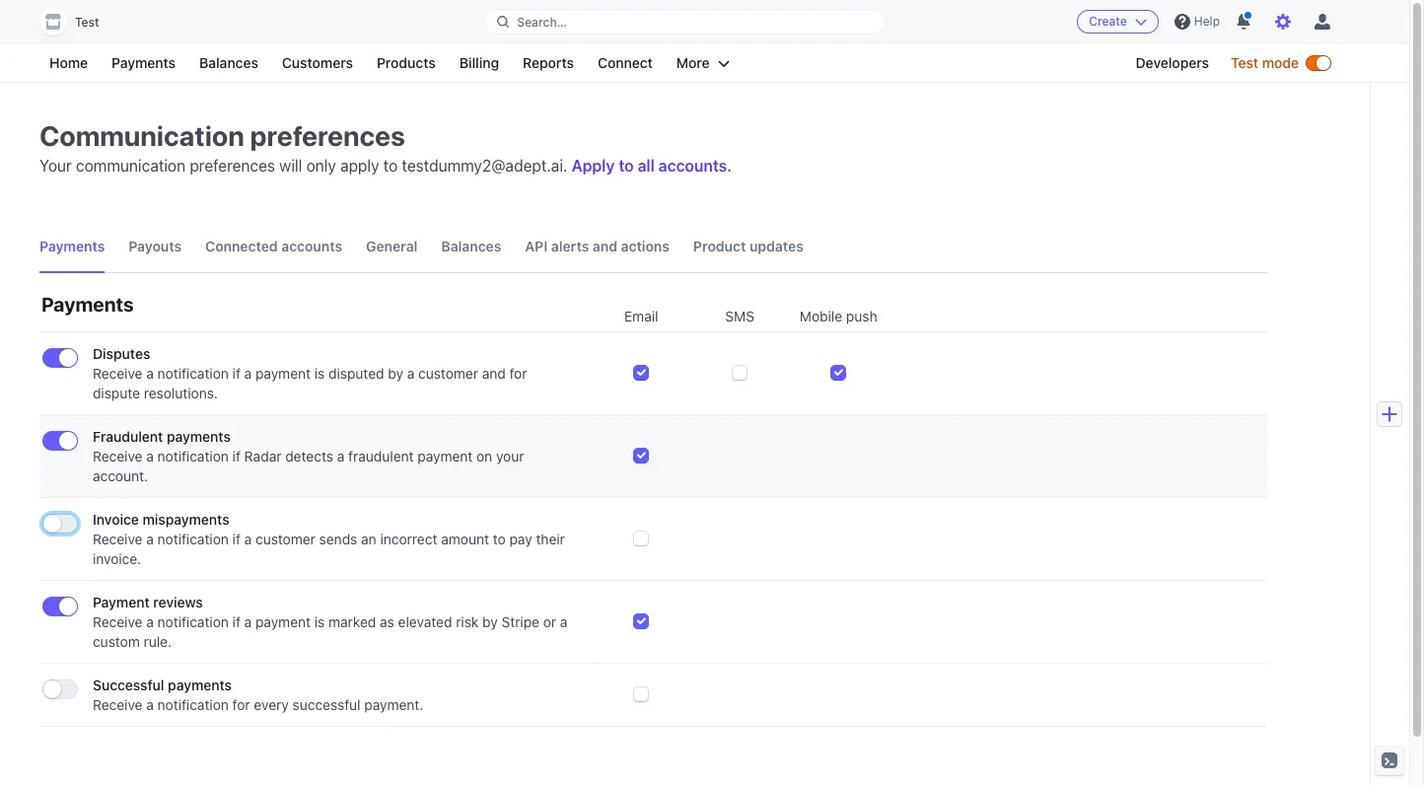 Task type: vqa. For each thing, say whether or not it's contained in the screenshot.
×
no



Task type: locate. For each thing, give the bounding box(es) containing it.
is
[[315, 365, 325, 382], [315, 614, 325, 631]]

customer inside disputes receive a notification if a payment is disputed by a customer and for dispute resolutions.
[[419, 365, 479, 382]]

1 horizontal spatial for
[[510, 365, 527, 382]]

0 vertical spatial test
[[75, 15, 99, 30]]

balances
[[199, 54, 258, 71], [442, 238, 502, 255]]

resolutions.
[[144, 385, 218, 402]]

payment
[[256, 365, 311, 382], [418, 448, 473, 465], [256, 614, 311, 631]]

apply
[[340, 157, 380, 175]]

by right risk
[[483, 614, 498, 631]]

risk
[[456, 614, 479, 631]]

Search… search field
[[486, 9, 885, 34]]

to left pay
[[493, 531, 506, 548]]

a up "radar"
[[244, 365, 252, 382]]

receive up the dispute
[[93, 365, 143, 382]]

to left all
[[619, 157, 634, 175]]

balances left the api
[[442, 238, 502, 255]]

customer up on
[[419, 365, 479, 382]]

2 if from the top
[[233, 448, 241, 465]]

0 vertical spatial payments
[[167, 428, 231, 445]]

successful
[[293, 697, 361, 713]]

5 notification from the top
[[158, 697, 229, 713]]

for up your
[[510, 365, 527, 382]]

if inside invoice mispayments receive a notification if a customer sends an incorrect amount to pay their invoice.
[[233, 531, 241, 548]]

notification inside successful payments receive a notification for every successful payment.
[[158, 697, 229, 713]]

payment.
[[364, 697, 424, 713]]

3 receive from the top
[[93, 531, 143, 548]]

3 notification from the top
[[158, 531, 229, 548]]

will
[[279, 157, 302, 175]]

customer left sends
[[256, 531, 316, 548]]

sms
[[726, 308, 755, 325]]

actions
[[621, 238, 670, 255]]

0 horizontal spatial test
[[75, 15, 99, 30]]

payments down your
[[39, 238, 105, 255]]

connected
[[205, 238, 278, 255]]

receive inside fraudulent payments receive a notification if radar detects a fraudulent payment on your account.
[[93, 448, 143, 465]]

a up rule.
[[146, 614, 154, 631]]

0 horizontal spatial by
[[388, 365, 404, 382]]

payment left marked
[[256, 614, 311, 631]]

1 is from the top
[[315, 365, 325, 382]]

customer
[[419, 365, 479, 382], [256, 531, 316, 548]]

pay
[[510, 531, 533, 548]]

apply
[[572, 157, 615, 175]]

receive up "invoice."
[[93, 531, 143, 548]]

and
[[593, 238, 618, 255], [482, 365, 506, 382]]

1 horizontal spatial by
[[483, 614, 498, 631]]

receive up 'custom'
[[93, 614, 143, 631]]

notification down reviews
[[158, 614, 229, 631]]

1 vertical spatial is
[[315, 614, 325, 631]]

more button
[[667, 51, 740, 75]]

2 receive from the top
[[93, 448, 143, 465]]

notification up resolutions.
[[158, 365, 229, 382]]

if
[[233, 365, 241, 382], [233, 448, 241, 465], [233, 531, 241, 548], [233, 614, 241, 631]]

1 vertical spatial test
[[1232, 54, 1259, 71]]

payments down resolutions.
[[167, 428, 231, 445]]

notification for invoice mispayments
[[158, 531, 229, 548]]

test for test
[[75, 15, 99, 30]]

1 receive from the top
[[93, 365, 143, 382]]

is inside disputes receive a notification if a payment is disputed by a customer and for dispute resolutions.
[[315, 365, 325, 382]]

updates
[[750, 238, 804, 255]]

tab list containing payments
[[39, 221, 1268, 273]]

and inside tab list
[[593, 238, 618, 255]]

disputes receive a notification if a payment is disputed by a customer and for dispute resolutions.
[[93, 345, 527, 402]]

products
[[377, 54, 436, 71]]

amount
[[441, 531, 489, 548]]

0 horizontal spatial customer
[[256, 531, 316, 548]]

1 horizontal spatial and
[[593, 238, 618, 255]]

1 vertical spatial payments
[[39, 238, 105, 255]]

general
[[366, 238, 418, 255]]

every
[[254, 697, 289, 713]]

account.
[[93, 468, 148, 485]]

is left marked
[[315, 614, 325, 631]]

and up on
[[482, 365, 506, 382]]

is left disputed
[[315, 365, 325, 382]]

test inside button
[[75, 15, 99, 30]]

payments up communication
[[112, 54, 176, 71]]

notification for successful payments
[[158, 697, 229, 713]]

1 notification from the top
[[158, 365, 229, 382]]

1 vertical spatial payments
[[168, 677, 232, 694]]

preferences left will
[[190, 157, 275, 175]]

notification
[[158, 365, 229, 382], [158, 448, 229, 465], [158, 531, 229, 548], [158, 614, 229, 631], [158, 697, 229, 713]]

1 if from the top
[[233, 365, 241, 382]]

1 vertical spatial for
[[233, 697, 250, 713]]

receive down the successful at the bottom of page
[[93, 697, 143, 713]]

fraudulent payments receive a notification if radar detects a fraudulent payment on your account.
[[93, 428, 524, 485]]

notification inside fraudulent payments receive a notification if radar detects a fraudulent payment on your account.
[[158, 448, 229, 465]]

a down "radar"
[[244, 531, 252, 548]]

1 vertical spatial balances
[[442, 238, 502, 255]]

and inside disputes receive a notification if a payment is disputed by a customer and for dispute resolutions.
[[482, 365, 506, 382]]

1 horizontal spatial customer
[[419, 365, 479, 382]]

2 vertical spatial payment
[[256, 614, 311, 631]]

on
[[477, 448, 493, 465]]

disputes
[[93, 345, 150, 362]]

payments
[[167, 428, 231, 445], [168, 677, 232, 694]]

0 vertical spatial payment
[[256, 365, 311, 382]]

1 vertical spatial and
[[482, 365, 506, 382]]

a down fraudulent
[[146, 448, 154, 465]]

payments up disputes
[[41, 293, 134, 316]]

customers
[[282, 54, 353, 71]]

3 if from the top
[[233, 531, 241, 548]]

more
[[677, 54, 710, 71]]

payment inside payment reviews receive a notification if a payment is marked as elevated risk by stripe or a custom rule.
[[256, 614, 311, 631]]

payments
[[112, 54, 176, 71], [39, 238, 105, 255], [41, 293, 134, 316]]

detects
[[285, 448, 334, 465]]

2 notification from the top
[[158, 448, 229, 465]]

0 vertical spatial by
[[388, 365, 404, 382]]

invoice.
[[93, 551, 141, 567]]

receive inside payment reviews receive a notification if a payment is marked as elevated risk by stripe or a custom rule.
[[93, 614, 143, 631]]

0 horizontal spatial and
[[482, 365, 506, 382]]

2 vertical spatial payments
[[41, 293, 134, 316]]

stripe
[[502, 614, 540, 631]]

4 notification from the top
[[158, 614, 229, 631]]

receive inside successful payments receive a notification for every successful payment.
[[93, 697, 143, 713]]

0 horizontal spatial for
[[233, 697, 250, 713]]

by
[[388, 365, 404, 382], [483, 614, 498, 631]]

tab list
[[39, 221, 1268, 273]]

0 vertical spatial is
[[315, 365, 325, 382]]

notification down mispayments
[[158, 531, 229, 548]]

receive up account.
[[93, 448, 143, 465]]

an
[[361, 531, 377, 548]]

4 if from the top
[[233, 614, 241, 631]]

if inside payment reviews receive a notification if a payment is marked as elevated risk by stripe or a custom rule.
[[233, 614, 241, 631]]

test button
[[39, 8, 119, 36]]

as
[[380, 614, 395, 631]]

is inside payment reviews receive a notification if a payment is marked as elevated risk by stripe or a custom rule.
[[315, 614, 325, 631]]

to inside invoice mispayments receive a notification if a customer sends an incorrect amount to pay their invoice.
[[493, 531, 506, 548]]

and right alerts
[[593, 238, 618, 255]]

4 receive from the top
[[93, 614, 143, 631]]

payments inside successful payments receive a notification for every successful payment.
[[168, 677, 232, 694]]

1 horizontal spatial to
[[493, 531, 506, 548]]

test left mode
[[1232, 54, 1259, 71]]

payments link
[[102, 51, 186, 75]]

for inside disputes receive a notification if a payment is disputed by a customer and for dispute resolutions.
[[510, 365, 527, 382]]

communication preferences your communication preferences will only apply to testdummy2@adept.ai. apply to all accounts.
[[39, 119, 732, 175]]

1 vertical spatial by
[[483, 614, 498, 631]]

testdummy2@adept.ai.
[[402, 157, 568, 175]]

0 vertical spatial and
[[593, 238, 618, 255]]

a down the successful at the bottom of page
[[146, 697, 154, 713]]

home link
[[39, 51, 98, 75]]

notification inside payment reviews receive a notification if a payment is marked as elevated risk by stripe or a custom rule.
[[158, 614, 229, 631]]

successful
[[93, 677, 164, 694]]

payments for successful payments
[[168, 677, 232, 694]]

notification down the successful at the bottom of page
[[158, 697, 229, 713]]

5 receive from the top
[[93, 697, 143, 713]]

balances right payments link at left
[[199, 54, 258, 71]]

for left every on the left bottom
[[233, 697, 250, 713]]

by right disputed
[[388, 365, 404, 382]]

2 horizontal spatial to
[[619, 157, 634, 175]]

disputed
[[329, 365, 384, 382]]

0 vertical spatial for
[[510, 365, 527, 382]]

receive inside invoice mispayments receive a notification if a customer sends an incorrect amount to pay their invoice.
[[93, 531, 143, 548]]

0 vertical spatial payments
[[112, 54, 176, 71]]

0 vertical spatial balances
[[199, 54, 258, 71]]

notification inside invoice mispayments receive a notification if a customer sends an incorrect amount to pay their invoice.
[[158, 531, 229, 548]]

accounts.
[[659, 157, 732, 175]]

receive
[[93, 365, 143, 382], [93, 448, 143, 465], [93, 531, 143, 548], [93, 614, 143, 631], [93, 697, 143, 713]]

0 vertical spatial preferences
[[250, 119, 405, 152]]

preferences up only
[[250, 119, 405, 152]]

payments inside tab list
[[39, 238, 105, 255]]

1 horizontal spatial balances
[[442, 238, 502, 255]]

0 horizontal spatial balances
[[199, 54, 258, 71]]

a
[[146, 365, 154, 382], [244, 365, 252, 382], [407, 365, 415, 382], [146, 448, 154, 465], [337, 448, 345, 465], [146, 531, 154, 548], [244, 531, 252, 548], [146, 614, 154, 631], [244, 614, 252, 631], [560, 614, 568, 631], [146, 697, 154, 713]]

payment left disputed
[[256, 365, 311, 382]]

payments inside fraudulent payments receive a notification if radar detects a fraudulent payment on your account.
[[167, 428, 231, 445]]

notification for payment reviews
[[158, 614, 229, 631]]

test up home
[[75, 15, 99, 30]]

to
[[384, 157, 398, 175], [619, 157, 634, 175], [493, 531, 506, 548]]

1 horizontal spatial test
[[1232, 54, 1259, 71]]

notification up mispayments
[[158, 448, 229, 465]]

2 is from the top
[[315, 614, 325, 631]]

0 vertical spatial customer
[[419, 365, 479, 382]]

payments down rule.
[[168, 677, 232, 694]]

if inside fraudulent payments receive a notification if radar detects a fraudulent payment on your account.
[[233, 448, 241, 465]]

billing
[[460, 54, 499, 71]]

1 vertical spatial customer
[[256, 531, 316, 548]]

your
[[39, 157, 72, 175]]

test
[[75, 15, 99, 30], [1232, 54, 1259, 71]]

payment left on
[[418, 448, 473, 465]]

fraudulent
[[348, 448, 414, 465]]

communication
[[76, 157, 186, 175]]

to right apply
[[384, 157, 398, 175]]

1 vertical spatial payment
[[418, 448, 473, 465]]

preferences
[[250, 119, 405, 152], [190, 157, 275, 175]]

connect link
[[588, 51, 663, 75]]



Task type: describe. For each thing, give the bounding box(es) containing it.
custom
[[93, 634, 140, 650]]

rule.
[[144, 634, 172, 650]]

alerts
[[552, 238, 589, 255]]

a inside successful payments receive a notification for every successful payment.
[[146, 697, 154, 713]]

a right or
[[560, 614, 568, 631]]

payouts
[[129, 238, 182, 255]]

mode
[[1263, 54, 1300, 71]]

api
[[525, 238, 548, 255]]

search…
[[517, 14, 567, 29]]

payments for fraudulent payments
[[167, 428, 231, 445]]

a right disputed
[[407, 365, 415, 382]]

receive for invoice
[[93, 531, 143, 548]]

billing link
[[450, 51, 509, 75]]

1 vertical spatial preferences
[[190, 157, 275, 175]]

apply to all accounts. button
[[572, 157, 732, 175]]

0 horizontal spatial to
[[384, 157, 398, 175]]

test for test mode
[[1232, 54, 1259, 71]]

a down mispayments
[[146, 531, 154, 548]]

if inside disputes receive a notification if a payment is disputed by a customer and for dispute resolutions.
[[233, 365, 241, 382]]

customers link
[[272, 51, 363, 75]]

dispute
[[93, 385, 140, 402]]

receive for payment
[[93, 614, 143, 631]]

payment inside disputes receive a notification if a payment is disputed by a customer and for dispute resolutions.
[[256, 365, 311, 382]]

customer inside invoice mispayments receive a notification if a customer sends an incorrect amount to pay their invoice.
[[256, 531, 316, 548]]

reports link
[[513, 51, 584, 75]]

by inside disputes receive a notification if a payment is disputed by a customer and for dispute resolutions.
[[388, 365, 404, 382]]

test mode
[[1232, 54, 1300, 71]]

email
[[625, 308, 659, 325]]

a down disputes
[[146, 365, 154, 382]]

invoice
[[93, 511, 139, 528]]

reports
[[523, 54, 574, 71]]

invoice mispayments receive a notification if a customer sends an incorrect amount to pay their invoice.
[[93, 511, 565, 567]]

a up successful payments receive a notification for every successful payment.
[[244, 614, 252, 631]]

push
[[847, 308, 878, 325]]

receive inside disputes receive a notification if a payment is disputed by a customer and for dispute resolutions.
[[93, 365, 143, 382]]

payment reviews receive a notification if a payment is marked as elevated risk by stripe or a custom rule.
[[93, 594, 568, 650]]

balances inside tab list
[[442, 238, 502, 255]]

mobile push
[[800, 308, 878, 325]]

communication
[[39, 119, 244, 152]]

create
[[1090, 14, 1128, 29]]

notification inside disputes receive a notification if a payment is disputed by a customer and for dispute resolutions.
[[158, 365, 229, 382]]

payment inside fraudulent payments receive a notification if radar detects a fraudulent payment on your account.
[[418, 448, 473, 465]]

product
[[694, 238, 746, 255]]

product updates
[[694, 238, 804, 255]]

mispayments
[[143, 511, 230, 528]]

help
[[1195, 14, 1221, 29]]

home
[[49, 54, 88, 71]]

connected accounts
[[205, 238, 343, 255]]

successful payments receive a notification for every successful payment.
[[93, 677, 424, 713]]

their
[[536, 531, 565, 548]]

payments for communication preferences
[[39, 238, 105, 255]]

balances link
[[190, 51, 268, 75]]

if for mispayments
[[233, 531, 241, 548]]

marked
[[329, 614, 376, 631]]

receive for successful
[[93, 697, 143, 713]]

your
[[496, 448, 524, 465]]

by inside payment reviews receive a notification if a payment is marked as elevated risk by stripe or a custom rule.
[[483, 614, 498, 631]]

api alerts and actions
[[525, 238, 670, 255]]

reviews
[[153, 594, 203, 611]]

payment
[[93, 594, 150, 611]]

receive for fraudulent
[[93, 448, 143, 465]]

elevated
[[398, 614, 452, 631]]

if for reviews
[[233, 614, 241, 631]]

for inside successful payments receive a notification for every successful payment.
[[233, 697, 250, 713]]

connect
[[598, 54, 653, 71]]

a right detects
[[337, 448, 345, 465]]

incorrect
[[380, 531, 438, 548]]

radar
[[244, 448, 282, 465]]

sends
[[319, 531, 358, 548]]

developers link
[[1126, 51, 1220, 75]]

products link
[[367, 51, 446, 75]]

or
[[543, 614, 557, 631]]

if for payments
[[233, 448, 241, 465]]

accounts
[[282, 238, 343, 255]]

all
[[638, 157, 655, 175]]

payments for payments
[[41, 293, 134, 316]]

only
[[306, 157, 336, 175]]

create button
[[1078, 10, 1159, 34]]

Search… text field
[[486, 9, 885, 34]]

notification for fraudulent payments
[[158, 448, 229, 465]]

fraudulent
[[93, 428, 163, 445]]

help button
[[1167, 6, 1229, 37]]

developers
[[1136, 54, 1210, 71]]

mobile
[[800, 308, 843, 325]]



